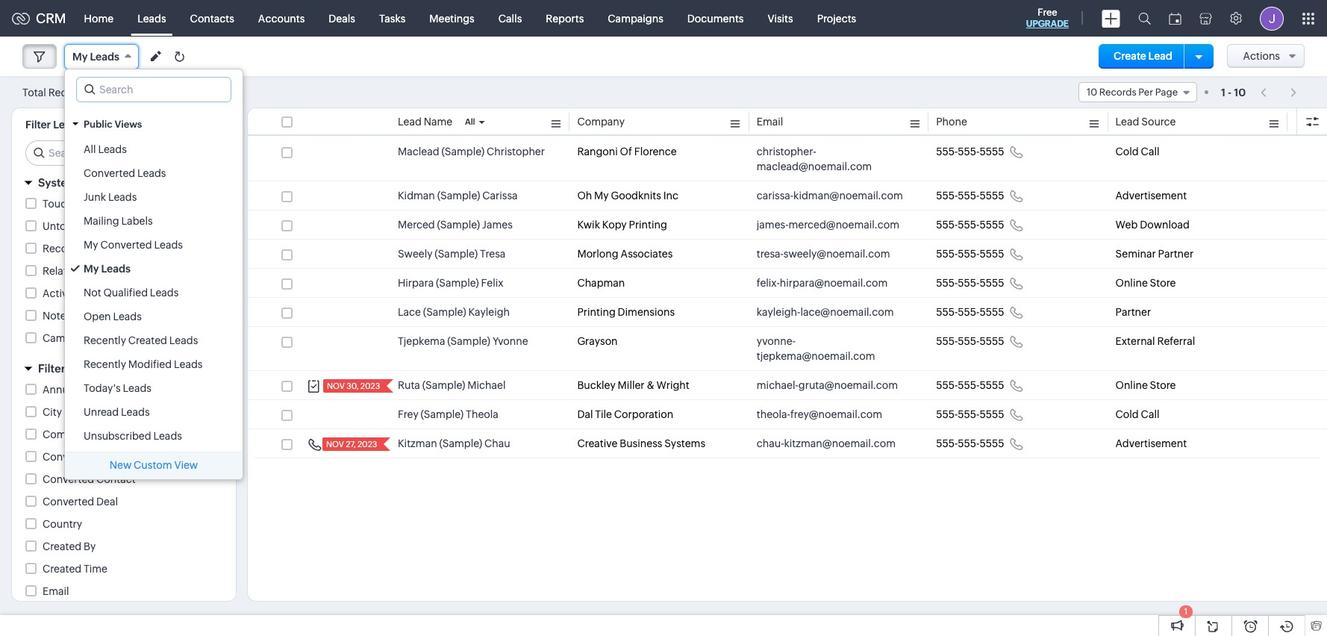 Task type: describe. For each thing, give the bounding box(es) containing it.
(sample) for yvonne
[[448, 335, 491, 347]]

touched records
[[43, 198, 128, 210]]

visits link
[[756, 0, 806, 36]]

merced@noemail.com
[[789, 219, 900, 231]]

home link
[[72, 0, 126, 36]]

created by
[[43, 541, 96, 553]]

leads link
[[126, 0, 178, 36]]

search element
[[1130, 0, 1161, 37]]

leads inside field
[[90, 51, 119, 63]]

0 vertical spatial email
[[757, 116, 784, 128]]

leads right home
[[138, 12, 166, 24]]

junk
[[84, 191, 106, 203]]

converted for converted account
[[43, 451, 94, 463]]

today's leads
[[84, 382, 152, 394]]

1 horizontal spatial company
[[578, 116, 625, 128]]

store for felix-hirpara@noemail.com
[[1151, 277, 1177, 289]]

all for all leads
[[84, 143, 96, 155]]

10 records per page
[[1087, 87, 1179, 98]]

ruta (sample) michael link
[[398, 378, 506, 393]]

merced
[[398, 219, 435, 231]]

create menu element
[[1093, 0, 1130, 36]]

documents
[[688, 12, 744, 24]]

contacts
[[190, 12, 234, 24]]

(sample) for theola
[[421, 409, 464, 420]]

felix-
[[757, 277, 780, 289]]

merced (sample) james link
[[398, 217, 513, 232]]

maclead (sample) christopher link
[[398, 144, 545, 159]]

labels
[[121, 215, 153, 227]]

created inside the public views region
[[128, 335, 167, 347]]

create
[[1114, 50, 1147, 62]]

1 vertical spatial company
[[43, 429, 90, 441]]

converted leads
[[84, 167, 166, 179]]

open leads
[[84, 311, 142, 323]]

online for felix-hirpara@noemail.com
[[1116, 277, 1149, 289]]

created time
[[43, 563, 108, 575]]

kidman
[[398, 190, 435, 202]]

2023 for kitzman (sample) chau
[[358, 440, 377, 449]]

calendar image
[[1170, 12, 1182, 24]]

advertisement for kitzman@noemail.com
[[1116, 438, 1188, 450]]

leads up modified at the bottom left of page
[[169, 335, 198, 347]]

views
[[115, 119, 142, 130]]

revenue
[[79, 384, 121, 396]]

recently for recently created leads
[[84, 335, 126, 347]]

cold for christopher- maclead@noemail.com
[[1116, 146, 1140, 158]]

converted account
[[43, 451, 138, 463]]

advertisement for kidman@noemail.com
[[1116, 190, 1188, 202]]

cold call for theola-frey@noemail.com
[[1116, 409, 1160, 420]]

total
[[22, 86, 46, 98]]

accounts
[[258, 12, 305, 24]]

1 vertical spatial partner
[[1116, 306, 1152, 318]]

oh
[[578, 190, 592, 202]]

creative
[[578, 438, 618, 450]]

calls
[[499, 12, 522, 24]]

cold for theola-frey@noemail.com
[[1116, 409, 1140, 420]]

miller
[[618, 379, 645, 391]]

call for christopher- maclead@noemail.com
[[1142, 146, 1160, 158]]

leads down filters
[[108, 191, 137, 203]]

frey
[[398, 409, 419, 420]]

10 for 1 - 10
[[1235, 86, 1247, 98]]

public views region
[[65, 137, 243, 448]]

tresa-sweely@noemail.com
[[757, 248, 891, 260]]

felix-hirpara@noemail.com
[[757, 277, 888, 289]]

carissa-kidman@noemail.com link
[[757, 188, 904, 203]]

(sample) for felix
[[436, 277, 479, 289]]

profile element
[[1252, 0, 1294, 36]]

converted for converted leads
[[84, 167, 135, 179]]

gruta@noemail.com
[[799, 379, 899, 391]]

my leads inside field
[[72, 51, 119, 63]]

yvonne- tjepkema@noemail.com link
[[757, 334, 907, 364]]

record action
[[43, 243, 112, 255]]

profile image
[[1261, 6, 1285, 30]]

open
[[84, 311, 111, 323]]

my right oh
[[595, 190, 609, 202]]

555-555-5555 for chau-kitzman@noemail.com
[[937, 438, 1005, 450]]

mailing labels
[[84, 215, 153, 227]]

james-
[[757, 219, 789, 231]]

public views
[[84, 119, 142, 130]]

external
[[1116, 335, 1156, 347]]

kidman (sample) carissa
[[398, 190, 518, 202]]

lace
[[398, 306, 421, 318]]

grayson
[[578, 335, 618, 347]]

today's
[[84, 382, 121, 394]]

recently created leads
[[84, 335, 198, 347]]

yvonne
[[493, 335, 529, 347]]

theola
[[466, 409, 499, 420]]

christopher-
[[757, 146, 817, 158]]

chau-kitzman@noemail.com link
[[757, 436, 896, 451]]

leads up not qualified leads
[[154, 239, 183, 251]]

converted for converted deal
[[43, 496, 94, 508]]

5555 for christopher- maclead@noemail.com
[[980, 146, 1005, 158]]

555-555-5555 for christopher- maclead@noemail.com
[[937, 146, 1005, 158]]

seminar partner
[[1116, 248, 1194, 260]]

upgrade
[[1027, 19, 1070, 29]]

yvonne-
[[757, 335, 796, 347]]

my down untouched records
[[84, 239, 98, 251]]

555-555-5555 for kayleigh-lace@noemail.com
[[937, 306, 1005, 318]]

nov for kitzman
[[326, 440, 344, 449]]

kitzman (sample) chau
[[398, 438, 511, 450]]

lace (sample) kayleigh link
[[398, 305, 510, 320]]

555-555-5555 for michael-gruta@noemail.com
[[937, 379, 1005, 391]]

documents link
[[676, 0, 756, 36]]

(sample) for christopher
[[442, 146, 485, 158]]

online store for hirpara@noemail.com
[[1116, 277, 1177, 289]]

logo image
[[12, 12, 30, 24]]

all for all
[[465, 117, 475, 126]]

tasks link
[[367, 0, 418, 36]]

1 vertical spatial printing
[[578, 306, 616, 318]]

systems
[[665, 438, 706, 450]]

tjepkema@noemail.com
[[757, 350, 876, 362]]

leads down public views dropdown button
[[137, 167, 166, 179]]

(sample) for carissa
[[437, 190, 481, 202]]

deals
[[329, 12, 355, 24]]

my leads inside the public views region
[[84, 263, 131, 275]]

(sample) for james
[[437, 219, 480, 231]]

michael-gruta@noemail.com link
[[757, 378, 899, 393]]

10 Records Per Page field
[[1079, 82, 1198, 102]]

defined
[[80, 176, 123, 189]]

james-merced@noemail.com
[[757, 219, 900, 231]]

1 horizontal spatial partner
[[1159, 248, 1194, 260]]

0 vertical spatial search text field
[[77, 78, 231, 102]]

tjepkema
[[398, 335, 445, 347]]

james-merced@noemail.com link
[[757, 217, 900, 232]]

lead for lead name
[[398, 116, 422, 128]]

converted deal
[[43, 496, 118, 508]]

leads up unsubscribed leads
[[121, 406, 150, 418]]

carissa-
[[757, 190, 794, 202]]

new custom view link
[[65, 453, 243, 480]]

(sample) for michael
[[423, 379, 466, 391]]

ruta
[[398, 379, 420, 391]]

filter by fields
[[38, 362, 115, 375]]

5555 for carissa-kidman@noemail.com
[[980, 190, 1005, 202]]

2023 for ruta (sample) michael
[[361, 382, 380, 391]]

leads down public views
[[98, 143, 127, 155]]

associates
[[621, 248, 673, 260]]

records for related
[[82, 265, 122, 277]]

nov for ruta
[[327, 382, 345, 391]]

recently modified leads
[[84, 359, 203, 370]]

created for created time
[[43, 563, 82, 575]]

name
[[424, 116, 453, 128]]

michael
[[468, 379, 506, 391]]

5555 for yvonne- tjepkema@noemail.com
[[980, 335, 1005, 347]]

leads down qualified
[[113, 311, 142, 323]]

filter for filter leads by
[[25, 119, 51, 131]]

frey@noemail.com
[[791, 409, 883, 420]]

not
[[84, 287, 101, 299]]

by for filter
[[68, 362, 81, 375]]

christopher- maclead@noemail.com link
[[757, 144, 907, 174]]

leads up qualified
[[101, 263, 131, 275]]



Task type: vqa. For each thing, say whether or not it's contained in the screenshot.


Task type: locate. For each thing, give the bounding box(es) containing it.
0 vertical spatial all
[[465, 117, 475, 126]]

call down external referral
[[1142, 409, 1160, 420]]

1 vertical spatial filter
[[38, 362, 65, 375]]

0 horizontal spatial email
[[43, 586, 69, 598]]

1 vertical spatial 1
[[1185, 607, 1188, 616]]

1 vertical spatial cold call
[[1116, 409, 1160, 420]]

0 vertical spatial 2023
[[361, 382, 380, 391]]

partner up external
[[1116, 306, 1152, 318]]

Search text field
[[77, 78, 231, 102], [26, 141, 224, 165]]

cold call down external
[[1116, 409, 1160, 420]]

james
[[483, 219, 513, 231]]

1 vertical spatial online store
[[1116, 379, 1177, 391]]

untouched records
[[43, 220, 139, 232]]

rangoni of florence
[[578, 146, 677, 158]]

download
[[1141, 219, 1190, 231]]

&
[[647, 379, 655, 391]]

0 vertical spatial printing
[[629, 219, 668, 231]]

records up my converted leads
[[99, 220, 139, 232]]

0 horizontal spatial partner
[[1116, 306, 1152, 318]]

email up christopher-
[[757, 116, 784, 128]]

filter inside dropdown button
[[38, 362, 65, 375]]

-
[[1229, 86, 1233, 98]]

created down created by
[[43, 563, 82, 575]]

leads left by
[[53, 119, 83, 131]]

leads right qualified
[[150, 287, 179, 299]]

all up maclead (sample) christopher
[[465, 117, 475, 126]]

kayleigh
[[469, 306, 510, 318]]

converted up country
[[43, 496, 94, 508]]

0 vertical spatial company
[[578, 116, 625, 128]]

unsubscribed leads
[[84, 430, 182, 442]]

oh my goodknits inc
[[578, 190, 679, 202]]

projects link
[[806, 0, 869, 36]]

5 555-555-5555 from the top
[[937, 277, 1005, 289]]

1 horizontal spatial 1
[[1222, 86, 1226, 98]]

by up annual revenue
[[68, 362, 81, 375]]

online store for gruta@noemail.com
[[1116, 379, 1177, 391]]

1 vertical spatial all
[[84, 143, 96, 155]]

555-555-5555 for yvonne- tjepkema@noemail.com
[[937, 335, 1005, 347]]

0 vertical spatial store
[[1151, 277, 1177, 289]]

5555 for tresa-sweely@noemail.com
[[980, 248, 1005, 260]]

2 online from the top
[[1116, 379, 1149, 391]]

navigation
[[1254, 81, 1306, 103]]

partner down download
[[1159, 248, 1194, 260]]

converted up the converted deal
[[43, 474, 94, 485]]

0 vertical spatial my leads
[[72, 51, 119, 63]]

actions
[[1244, 50, 1281, 62]]

1 vertical spatial campaigns
[[43, 332, 98, 344]]

records for total
[[48, 86, 88, 98]]

1 vertical spatial call
[[1142, 409, 1160, 420]]

printing up grayson
[[578, 306, 616, 318]]

10 for total records 10
[[90, 87, 101, 98]]

1 vertical spatial email
[[43, 586, 69, 598]]

created down country
[[43, 541, 82, 553]]

1 horizontal spatial action
[[124, 265, 156, 277]]

campaigns link
[[596, 0, 676, 36]]

0 vertical spatial by
[[68, 362, 81, 375]]

(sample) down the hirpara (sample) felix
[[423, 306, 467, 318]]

2 vertical spatial created
[[43, 563, 82, 575]]

country
[[43, 518, 82, 530]]

felix
[[481, 277, 504, 289]]

2 5555 from the top
[[980, 190, 1005, 202]]

1 horizontal spatial 10
[[1087, 87, 1098, 98]]

555-555-5555 for james-merced@noemail.com
[[937, 219, 1005, 231]]

0 vertical spatial filter
[[25, 119, 51, 131]]

9 555-555-5555 from the top
[[937, 409, 1005, 420]]

0 vertical spatial partner
[[1159, 248, 1194, 260]]

online down seminar
[[1116, 277, 1149, 289]]

free upgrade
[[1027, 7, 1070, 29]]

nov left 27,
[[326, 440, 344, 449]]

(sample) down ruta (sample) michael link
[[421, 409, 464, 420]]

my leads down home link on the left top
[[72, 51, 119, 63]]

0 horizontal spatial action
[[80, 243, 112, 255]]

1 call from the top
[[1142, 146, 1160, 158]]

1 vertical spatial 2023
[[358, 440, 377, 449]]

0 vertical spatial nov
[[327, 382, 345, 391]]

recently up today's
[[84, 359, 126, 370]]

dal tile corporation
[[578, 409, 674, 420]]

2 horizontal spatial 10
[[1235, 86, 1247, 98]]

search text field up public views dropdown button
[[77, 78, 231, 102]]

kitzman (sample) chau link
[[398, 436, 511, 451]]

1 vertical spatial online
[[1116, 379, 1149, 391]]

by inside dropdown button
[[68, 362, 81, 375]]

1 horizontal spatial printing
[[629, 219, 668, 231]]

1 vertical spatial recently
[[84, 359, 126, 370]]

4 555-555-5555 from the top
[[937, 248, 1005, 260]]

total records 10
[[22, 86, 101, 98]]

created for created by
[[43, 541, 82, 553]]

leads down home
[[90, 51, 119, 63]]

lead for lead source
[[1116, 116, 1140, 128]]

records up not in the left top of the page
[[82, 265, 122, 277]]

1 store from the top
[[1151, 277, 1177, 289]]

(sample) up frey (sample) theola
[[423, 379, 466, 391]]

1 vertical spatial search text field
[[26, 141, 224, 165]]

by for created
[[84, 541, 96, 553]]

creative business systems
[[578, 438, 706, 450]]

tresa
[[480, 248, 506, 260]]

annual revenue
[[43, 384, 121, 396]]

company up rangoni
[[578, 116, 625, 128]]

2 call from the top
[[1142, 409, 1160, 420]]

rangoni
[[578, 146, 618, 158]]

unsubscribed
[[84, 430, 151, 442]]

per
[[1139, 87, 1154, 98]]

4 5555 from the top
[[980, 248, 1005, 260]]

0 horizontal spatial by
[[68, 362, 81, 375]]

lead left name
[[398, 116, 422, 128]]

campaigns down the "notes"
[[43, 332, 98, 344]]

online store
[[1116, 277, 1177, 289], [1116, 379, 1177, 391]]

30,
[[347, 382, 359, 391]]

(sample) down name
[[442, 146, 485, 158]]

meetings link
[[418, 0, 487, 36]]

my inside my leads field
[[72, 51, 88, 63]]

5555 for theola-frey@noemail.com
[[980, 409, 1005, 420]]

carissa
[[483, 190, 518, 202]]

lead down 10 records per page
[[1116, 116, 1140, 128]]

0 horizontal spatial campaigns
[[43, 332, 98, 344]]

0 vertical spatial call
[[1142, 146, 1160, 158]]

mailing
[[84, 215, 119, 227]]

cold down external
[[1116, 409, 1140, 420]]

hirpara (sample) felix link
[[398, 276, 504, 291]]

1 cold from the top
[[1116, 146, 1140, 158]]

0 vertical spatial online store
[[1116, 277, 1177, 289]]

time
[[84, 563, 108, 575]]

(sample) for chau
[[439, 438, 483, 450]]

web
[[1116, 219, 1139, 231]]

0 vertical spatial online
[[1116, 277, 1149, 289]]

hirpara@noemail.com
[[780, 277, 888, 289]]

nov 27, 2023 link
[[323, 438, 379, 451]]

create menu image
[[1102, 9, 1121, 27]]

converted down 'mailing labels'
[[100, 239, 152, 251]]

0 vertical spatial 1
[[1222, 86, 1226, 98]]

7 5555 from the top
[[980, 335, 1005, 347]]

buckley miller & wright
[[578, 379, 690, 391]]

555-555-5555 for carissa-kidman@noemail.com
[[937, 190, 1005, 202]]

5555 for felix-hirpara@noemail.com
[[980, 277, 1005, 289]]

1 vertical spatial my leads
[[84, 263, 131, 275]]

10 right -
[[1235, 86, 1247, 98]]

hirpara (sample) felix
[[398, 277, 504, 289]]

10 inside 'field'
[[1087, 87, 1098, 98]]

(sample) up lace (sample) kayleigh
[[436, 277, 479, 289]]

records up filter leads by
[[48, 86, 88, 98]]

campaigns right "reports" link
[[608, 12, 664, 24]]

5 5555 from the top
[[980, 277, 1005, 289]]

7 555-555-5555 from the top
[[937, 335, 1005, 347]]

(sample) down kidman (sample) carissa 'link'
[[437, 219, 480, 231]]

(sample) up merced (sample) james link
[[437, 190, 481, 202]]

sweely (sample) tresa link
[[398, 246, 506, 261]]

records for 10
[[1100, 87, 1137, 98]]

recently down open at the left of the page
[[84, 335, 126, 347]]

10 inside total records 10
[[90, 87, 101, 98]]

1 horizontal spatial lead
[[1116, 116, 1140, 128]]

all down by
[[84, 143, 96, 155]]

1 555-555-5555 from the top
[[937, 146, 1005, 158]]

projects
[[818, 12, 857, 24]]

3 5555 from the top
[[980, 219, 1005, 231]]

nov 30, 2023
[[327, 382, 380, 391]]

contacts link
[[178, 0, 246, 36]]

0 vertical spatial action
[[80, 243, 112, 255]]

(sample) for kayleigh
[[423, 306, 467, 318]]

printing
[[629, 219, 668, 231], [578, 306, 616, 318]]

not qualified leads
[[84, 287, 179, 299]]

kayleigh-lace@noemail.com link
[[757, 305, 894, 320]]

5555 for kayleigh-lace@noemail.com
[[980, 306, 1005, 318]]

2 advertisement from the top
[[1116, 438, 1188, 450]]

store down external referral
[[1151, 379, 1177, 391]]

kayleigh-lace@noemail.com
[[757, 306, 894, 318]]

kwik
[[578, 219, 600, 231]]

1
[[1222, 86, 1226, 98], [1185, 607, 1188, 616]]

recently for recently modified leads
[[84, 359, 126, 370]]

8 555-555-5555 from the top
[[937, 379, 1005, 391]]

online store down seminar partner at top right
[[1116, 277, 1177, 289]]

nov 30, 2023 link
[[323, 379, 382, 393]]

(sample) for tresa
[[435, 248, 478, 260]]

nov left 30, at the bottom of the page
[[327, 382, 345, 391]]

1 advertisement from the top
[[1116, 190, 1188, 202]]

inc
[[664, 190, 679, 202]]

chapman
[[578, 277, 625, 289]]

row group containing maclead (sample) christopher
[[248, 137, 1328, 459]]

corporation
[[615, 409, 674, 420]]

call down lead source
[[1142, 146, 1160, 158]]

6 5555 from the top
[[980, 306, 1005, 318]]

lead
[[1149, 50, 1173, 62], [398, 116, 422, 128], [1116, 116, 1140, 128]]

lead inside button
[[1149, 50, 1173, 62]]

10 up public
[[90, 87, 101, 98]]

morlong associates
[[578, 248, 673, 260]]

store for michael-gruta@noemail.com
[[1151, 379, 1177, 391]]

10 left per
[[1087, 87, 1098, 98]]

action up not qualified leads
[[124, 265, 156, 277]]

action up related records action at the left top
[[80, 243, 112, 255]]

1 cold call from the top
[[1116, 146, 1160, 158]]

2023 right 27,
[[358, 440, 377, 449]]

search image
[[1139, 12, 1152, 25]]

printing up associates
[[629, 219, 668, 231]]

filter for filter by fields
[[38, 362, 65, 375]]

1 vertical spatial advertisement
[[1116, 438, 1188, 450]]

2023
[[361, 382, 380, 391], [358, 440, 377, 449]]

555-555-5555 for tresa-sweely@noemail.com
[[937, 248, 1005, 260]]

1 horizontal spatial all
[[465, 117, 475, 126]]

records inside 'field'
[[1100, 87, 1137, 98]]

1 online store from the top
[[1116, 277, 1177, 289]]

kitzman@noemail.com
[[785, 438, 896, 450]]

5555 for james-merced@noemail.com
[[980, 219, 1005, 231]]

dal
[[578, 409, 593, 420]]

0 horizontal spatial 10
[[90, 87, 101, 98]]

records for touched
[[88, 198, 128, 210]]

2 online store from the top
[[1116, 379, 1177, 391]]

lead source
[[1116, 116, 1177, 128]]

online down external
[[1116, 379, 1149, 391]]

2 555-555-5555 from the top
[[937, 190, 1005, 202]]

store down seminar partner at top right
[[1151, 277, 1177, 289]]

chau
[[485, 438, 511, 450]]

row group
[[248, 137, 1328, 459]]

contact
[[96, 474, 136, 485]]

printing dimensions
[[578, 306, 675, 318]]

search text field up converted leads
[[26, 141, 224, 165]]

0 horizontal spatial lead
[[398, 116, 422, 128]]

reports link
[[534, 0, 596, 36]]

email down created time
[[43, 586, 69, 598]]

1 horizontal spatial campaigns
[[608, 12, 664, 24]]

1 vertical spatial created
[[43, 541, 82, 553]]

hirpara
[[398, 277, 434, 289]]

by
[[85, 119, 97, 131]]

cold call for christopher- maclead@noemail.com
[[1116, 146, 1160, 158]]

(sample) down frey (sample) theola
[[439, 438, 483, 450]]

created up modified at the bottom left of page
[[128, 335, 167, 347]]

michael-gruta@noemail.com
[[757, 379, 899, 391]]

5555 for chau-kitzman@noemail.com
[[980, 438, 1005, 450]]

untouched
[[43, 220, 97, 232]]

converted up junk leads
[[84, 167, 135, 179]]

1 online from the top
[[1116, 277, 1149, 289]]

filter by fields button
[[12, 356, 236, 382]]

10 555-555-5555 from the top
[[937, 438, 1005, 450]]

1 horizontal spatial email
[[757, 116, 784, 128]]

related records action
[[43, 265, 156, 277]]

1 for 1
[[1185, 607, 1188, 616]]

florence
[[635, 146, 677, 158]]

1 vertical spatial by
[[84, 541, 96, 553]]

2 cold call from the top
[[1116, 409, 1160, 420]]

my leads up not in the left top of the page
[[84, 263, 131, 275]]

0 vertical spatial cold
[[1116, 146, 1140, 158]]

(sample) down merced (sample) james at left
[[435, 248, 478, 260]]

2 horizontal spatial lead
[[1149, 50, 1173, 62]]

1 vertical spatial store
[[1151, 379, 1177, 391]]

1 for 1 - 10
[[1222, 86, 1226, 98]]

(sample) down lace (sample) kayleigh
[[448, 335, 491, 347]]

9 5555 from the top
[[980, 409, 1005, 420]]

2 store from the top
[[1151, 379, 1177, 391]]

create lead button
[[1099, 44, 1188, 69]]

converted for converted contact
[[43, 474, 94, 485]]

1 horizontal spatial by
[[84, 541, 96, 553]]

cold call down lead source
[[1116, 146, 1160, 158]]

2 recently from the top
[[84, 359, 126, 370]]

1 vertical spatial cold
[[1116, 409, 1140, 420]]

leads up new custom view
[[153, 430, 182, 442]]

0 vertical spatial created
[[128, 335, 167, 347]]

wright
[[657, 379, 690, 391]]

3 555-555-5555 from the top
[[937, 219, 1005, 231]]

leads right modified at the bottom left of page
[[174, 359, 203, 370]]

6 555-555-5555 from the top
[[937, 306, 1005, 318]]

filter down total
[[25, 119, 51, 131]]

0 vertical spatial recently
[[84, 335, 126, 347]]

michael-
[[757, 379, 799, 391]]

kitzman
[[398, 438, 437, 450]]

leads down filter by fields dropdown button
[[123, 382, 152, 394]]

cold
[[1116, 146, 1140, 158], [1116, 409, 1140, 420]]

system defined filters button
[[12, 170, 236, 196]]

0 horizontal spatial 1
[[1185, 607, 1188, 616]]

0 vertical spatial cold call
[[1116, 146, 1160, 158]]

records up mailing
[[88, 198, 128, 210]]

company down city
[[43, 429, 90, 441]]

action
[[80, 243, 112, 255], [124, 265, 156, 277]]

1 5555 from the top
[[980, 146, 1005, 158]]

2023 right 30, at the bottom of the page
[[361, 382, 380, 391]]

0 horizontal spatial company
[[43, 429, 90, 441]]

1 vertical spatial action
[[124, 265, 156, 277]]

0 horizontal spatial all
[[84, 143, 96, 155]]

cold down lead source
[[1116, 146, 1140, 158]]

lead name
[[398, 116, 453, 128]]

10 5555 from the top
[[980, 438, 1005, 450]]

filter up annual
[[38, 362, 65, 375]]

my up not in the left top of the page
[[84, 263, 99, 275]]

page
[[1156, 87, 1179, 98]]

0 vertical spatial campaigns
[[608, 12, 664, 24]]

1 vertical spatial nov
[[326, 440, 344, 449]]

records for untouched
[[99, 220, 139, 232]]

online for michael-gruta@noemail.com
[[1116, 379, 1149, 391]]

0 vertical spatial advertisement
[[1116, 190, 1188, 202]]

8 5555 from the top
[[980, 379, 1005, 391]]

555-555-5555 for theola-frey@noemail.com
[[937, 409, 1005, 420]]

My Leads field
[[64, 44, 139, 69]]

2 cold from the top
[[1116, 409, 1140, 420]]

5555 for michael-gruta@noemail.com
[[980, 379, 1005, 391]]

(sample) inside 'link'
[[437, 190, 481, 202]]

records left per
[[1100, 87, 1137, 98]]

my up total records 10
[[72, 51, 88, 63]]

calls link
[[487, 0, 534, 36]]

by up "time"
[[84, 541, 96, 553]]

lead right create at the top of the page
[[1149, 50, 1173, 62]]

converted up converted contact
[[43, 451, 94, 463]]

all inside the public views region
[[84, 143, 96, 155]]

1 recently from the top
[[84, 335, 126, 347]]

555-555-5555 for felix-hirpara@noemail.com
[[937, 277, 1005, 289]]

tile
[[595, 409, 612, 420]]

call for theola-frey@noemail.com
[[1142, 409, 1160, 420]]

0 horizontal spatial printing
[[578, 306, 616, 318]]

frey (sample) theola link
[[398, 407, 499, 422]]

kopy
[[603, 219, 627, 231]]

online store down external referral
[[1116, 379, 1177, 391]]

my converted leads
[[84, 239, 183, 251]]



